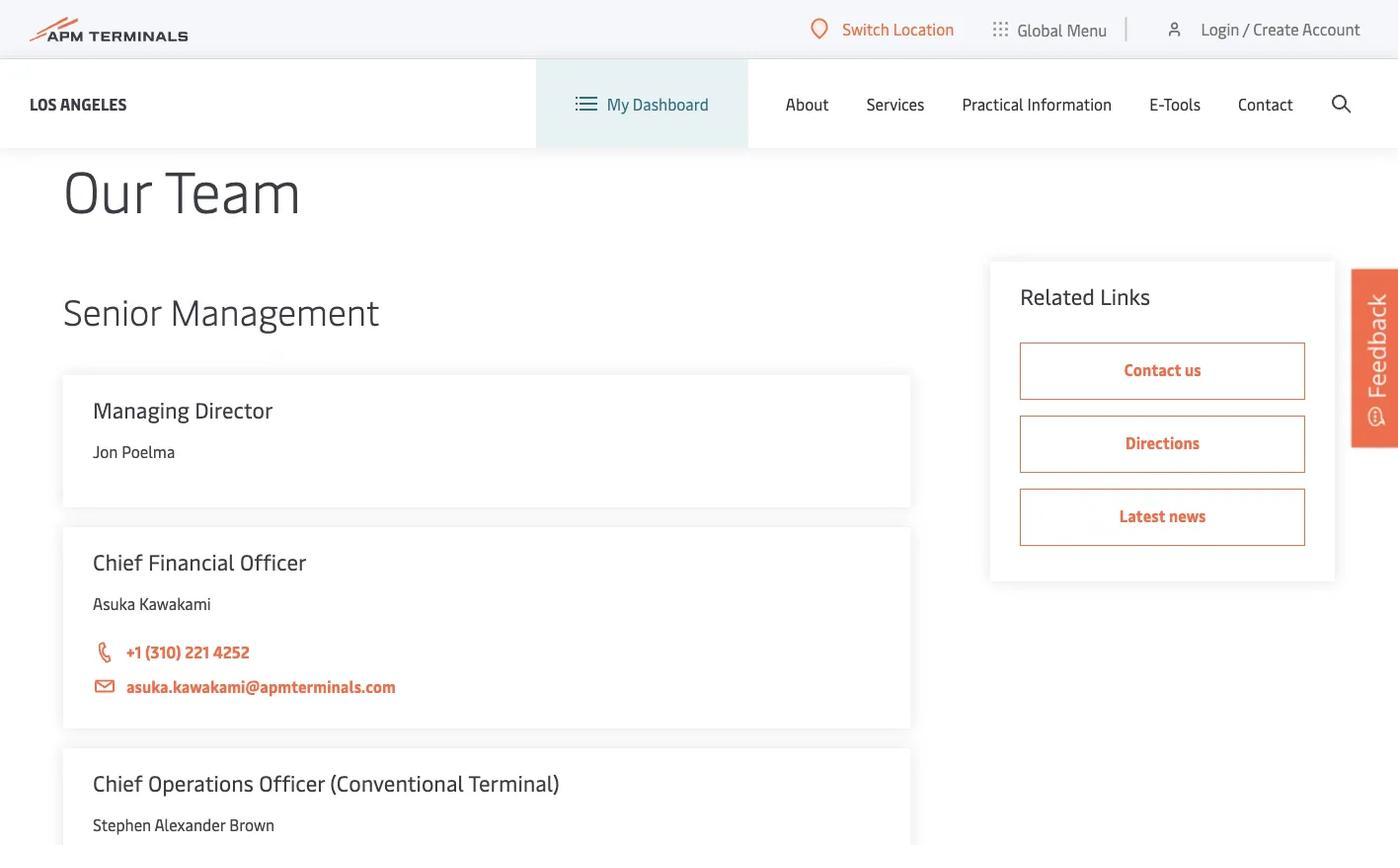 Task type: describe. For each thing, give the bounding box(es) containing it.
contact for contact us
[[1125, 359, 1182, 380]]

feedback button
[[1353, 270, 1399, 448]]

dashboard
[[633, 93, 709, 114]]

latest news
[[1120, 505, 1207, 527]]

managing
[[93, 395, 190, 424]]

stephen
[[93, 815, 151, 836]]

asuka kawakami
[[93, 593, 211, 615]]

operations
[[148, 769, 254, 798]]

menu
[[1067, 19, 1108, 40]]

e-tools
[[1150, 93, 1201, 114]]

us
[[1186, 359, 1202, 380]]

chief financial officer
[[93, 547, 307, 576]]

my dashboard
[[607, 93, 709, 114]]

global menu
[[1018, 19, 1108, 40]]

our team
[[63, 150, 302, 227]]

switch location
[[843, 18, 955, 40]]

login
[[1202, 18, 1240, 40]]

officer for financial
[[240, 547, 307, 576]]

login / create account
[[1202, 18, 1361, 40]]

switch
[[843, 18, 890, 40]]

/
[[1244, 18, 1250, 40]]

about
[[786, 93, 830, 114]]

create
[[1254, 18, 1300, 40]]

e-tools button
[[1150, 59, 1201, 148]]

practical information button
[[963, 59, 1113, 148]]

contact us link
[[1021, 343, 1306, 400]]

+1 (310) 221 4252
[[126, 642, 250, 663]]

management
[[170, 287, 380, 335]]

services
[[867, 93, 925, 114]]

our
[[63, 150, 152, 227]]

practical
[[963, 93, 1024, 114]]

jon
[[93, 441, 118, 462]]

team
[[164, 150, 302, 227]]

senior management
[[63, 287, 380, 335]]

221
[[185, 642, 210, 663]]

+1 (310) 221 4252 link
[[93, 640, 882, 666]]

contact us
[[1125, 359, 1202, 380]]

practical information
[[963, 93, 1113, 114]]

(conventional
[[330, 769, 464, 798]]

director
[[195, 395, 273, 424]]

chief for chief financial officer
[[93, 547, 143, 576]]

related
[[1021, 282, 1096, 311]]



Task type: locate. For each thing, give the bounding box(es) containing it.
contact down 'login / create account' link at the top of page
[[1239, 93, 1294, 114]]

(310)
[[145, 642, 181, 663]]

my dashboard button
[[576, 59, 709, 148]]

related links
[[1021, 282, 1151, 311]]

officer right financial at left bottom
[[240, 547, 307, 576]]

directions link
[[1021, 416, 1306, 473]]

financial
[[148, 547, 235, 576]]

about button
[[786, 59, 830, 148]]

login / create account link
[[1165, 0, 1361, 58]]

0 vertical spatial chief
[[93, 547, 143, 576]]

contact button
[[1239, 59, 1294, 148]]

global menu button
[[975, 0, 1128, 59]]

2 chief from the top
[[93, 769, 143, 798]]

+1
[[126, 642, 142, 663]]

feedback
[[1361, 294, 1393, 399]]

chief for chief operations officer (conventional terminal)
[[93, 769, 143, 798]]

la-our team image
[[0, 0, 1399, 78]]

managing director
[[93, 395, 273, 424]]

information
[[1028, 93, 1113, 114]]

los
[[63, 86, 85, 105], [30, 93, 57, 114]]

chief up stephen
[[93, 769, 143, 798]]

1 vertical spatial chief
[[93, 769, 143, 798]]

global
[[1018, 19, 1064, 40]]

poelma
[[122, 441, 175, 462]]

angeles
[[88, 86, 137, 105], [60, 93, 127, 114]]

news
[[1170, 505, 1207, 527]]

1 vertical spatial contact
[[1125, 359, 1182, 380]]

brown
[[229, 815, 275, 836]]

jon poelma
[[93, 441, 175, 462]]

officer for operations
[[259, 769, 325, 798]]

senior
[[63, 287, 161, 335]]

1 vertical spatial officer
[[259, 769, 325, 798]]

latest news link
[[1021, 489, 1306, 546]]

4252
[[213, 642, 250, 663]]

account
[[1303, 18, 1361, 40]]

contact inside contact us link
[[1125, 359, 1182, 380]]

terminal)
[[469, 769, 560, 798]]

chief up asuka
[[93, 547, 143, 576]]

stephen alexander brown
[[93, 815, 275, 836]]

0 horizontal spatial contact
[[1125, 359, 1182, 380]]

e-
[[1150, 93, 1164, 114]]

my
[[607, 93, 629, 114]]

tools
[[1164, 93, 1201, 114]]

chief operations officer (conventional terminal)
[[93, 769, 560, 798]]

asuka.kawakami@apmterminals.com
[[126, 676, 396, 697]]

0 vertical spatial contact
[[1239, 93, 1294, 114]]

1 horizontal spatial contact
[[1239, 93, 1294, 114]]

asuka
[[93, 593, 135, 615]]

asuka.kawakami@apmterminals.com link
[[93, 675, 882, 699]]

officer up "brown" at the bottom
[[259, 769, 325, 798]]

latest
[[1120, 505, 1166, 527]]

links
[[1101, 282, 1151, 311]]

contact left us
[[1125, 359, 1182, 380]]

1 horizontal spatial los
[[63, 86, 85, 105]]

contact for contact
[[1239, 93, 1294, 114]]

contact
[[1239, 93, 1294, 114], [1125, 359, 1182, 380]]

kawakami
[[139, 593, 211, 615]]

los angeles
[[63, 86, 137, 105], [30, 93, 127, 114]]

officer
[[240, 547, 307, 576], [259, 769, 325, 798]]

0 vertical spatial officer
[[240, 547, 307, 576]]

alexander
[[155, 815, 226, 836]]

directions
[[1126, 432, 1200, 453]]

chief
[[93, 547, 143, 576], [93, 769, 143, 798]]

services button
[[867, 59, 925, 148]]

switch location button
[[811, 18, 955, 40]]

los angeles link
[[63, 86, 137, 105], [30, 91, 127, 116]]

location
[[894, 18, 955, 40]]

1 chief from the top
[[93, 547, 143, 576]]

0 horizontal spatial los
[[30, 93, 57, 114]]



Task type: vqa. For each thing, say whether or not it's contained in the screenshot.
Los Angeles
yes



